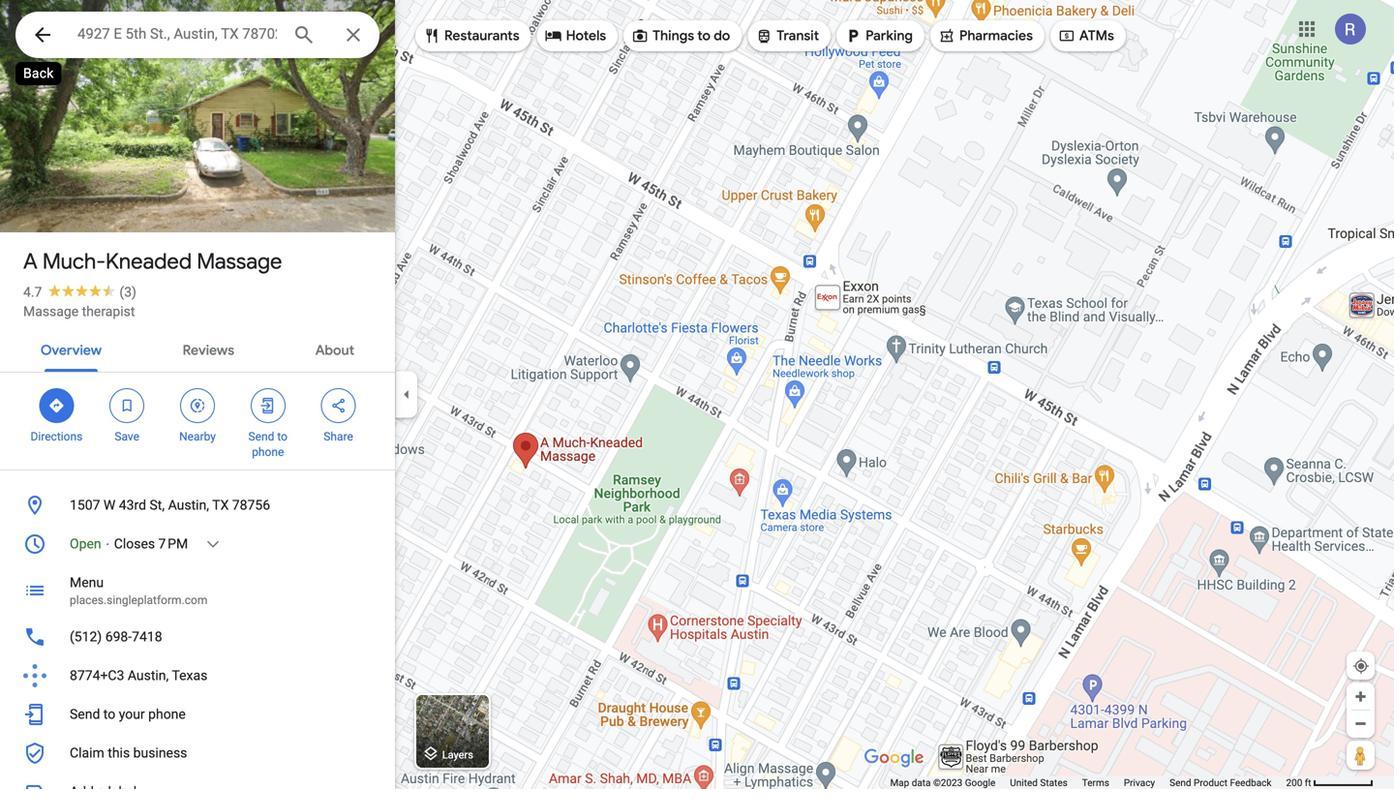 Task type: locate. For each thing, give the bounding box(es) containing it.

[[423, 25, 441, 46]]

claim this business link
[[0, 734, 395, 773]]

send left product
[[1170, 777, 1192, 789]]

2 horizontal spatial to
[[698, 27, 711, 45]]

7418
[[132, 629, 162, 645]]

43rd
[[119, 497, 146, 513]]

tx
[[212, 497, 229, 513]]

send down "" in the bottom of the page
[[248, 430, 274, 444]]

united states
[[1010, 777, 1068, 789]]


[[632, 25, 649, 46]]

1 vertical spatial to
[[277, 430, 288, 444]]

send
[[248, 430, 274, 444], [70, 706, 100, 722], [1170, 777, 1192, 789]]

 hotels
[[545, 25, 606, 46]]

4.7 stars image
[[42, 284, 120, 297]]


[[938, 25, 956, 46]]

1 horizontal spatial to
[[277, 430, 288, 444]]

send for send to phone
[[248, 430, 274, 444]]

send inside information for a much-kneaded massage 'region'
[[70, 706, 100, 722]]

send inside footer
[[1170, 777, 1192, 789]]

massage down '4.7'
[[23, 304, 79, 320]]

0 horizontal spatial phone
[[148, 706, 186, 722]]

nearby
[[179, 430, 216, 444]]

0 vertical spatial to
[[698, 27, 711, 45]]

0 vertical spatial austin,
[[168, 497, 209, 513]]

pharmacies
[[960, 27, 1033, 45]]

200 ft button
[[1286, 777, 1374, 789]]

to inside send to phone
[[277, 430, 288, 444]]

 search field
[[15, 12, 380, 62]]

to inside button
[[103, 706, 115, 722]]

open
[[70, 536, 101, 552]]

zoom out image
[[1354, 717, 1368, 731]]

0 vertical spatial send
[[248, 430, 274, 444]]

austin, down 7418
[[128, 668, 169, 684]]

200 ft
[[1286, 777, 1312, 789]]

1507 w 43rd st, austin, tx 78756
[[70, 497, 270, 513]]

2 horizontal spatial send
[[1170, 777, 1192, 789]]

map data ©2023 google
[[890, 777, 996, 789]]

data
[[912, 777, 931, 789]]

1507 w 43rd st, austin, tx 78756 button
[[0, 486, 395, 525]]

send inside send to phone
[[248, 430, 274, 444]]

7 pm
[[158, 536, 188, 552]]

share
[[324, 430, 353, 444]]

phone inside send to your phone button
[[148, 706, 186, 722]]

1 vertical spatial phone
[[148, 706, 186, 722]]

0 horizontal spatial to
[[103, 706, 115, 722]]

privacy
[[1124, 777, 1155, 789]]

business
[[133, 745, 187, 761]]

send up claim
[[70, 706, 100, 722]]

restaurants
[[444, 27, 520, 45]]

actions for a much-kneaded massage region
[[0, 373, 395, 470]]

united states button
[[1010, 777, 1068, 789]]

phone down "" in the bottom of the page
[[252, 445, 284, 459]]

phone inside send to phone
[[252, 445, 284, 459]]

tab list containing overview
[[0, 325, 395, 372]]

save
[[115, 430, 139, 444]]

closes
[[114, 536, 155, 552]]

a
[[23, 248, 38, 275]]

2 vertical spatial to
[[103, 706, 115, 722]]

hotels
[[566, 27, 606, 45]]

(512)
[[70, 629, 102, 645]]

send for send product feedback
[[1170, 777, 1192, 789]]

1 vertical spatial send
[[70, 706, 100, 722]]

footer inside "google maps" element
[[890, 777, 1286, 789]]

therapist
[[82, 304, 135, 320]]

claim this business
[[70, 745, 187, 761]]

austin, inside 1507 w 43rd st, austin, tx 78756 button
[[168, 497, 209, 513]]

massage right kneaded
[[197, 248, 282, 275]]

massage
[[197, 248, 282, 275], [23, 304, 79, 320]]

2 vertical spatial send
[[1170, 777, 1192, 789]]

0 vertical spatial massage
[[197, 248, 282, 275]]

4927 E 5th St., Austin, TX 78702 field
[[15, 12, 380, 58]]

(3)
[[120, 284, 136, 300]]

None field
[[77, 22, 277, 46]]

austin, right st,
[[168, 497, 209, 513]]

privacy button
[[1124, 777, 1155, 789]]

footer
[[890, 777, 1286, 789]]

1 horizontal spatial phone
[[252, 445, 284, 459]]

a much-kneaded massage main content
[[0, 0, 395, 789]]

to for send to your phone
[[103, 706, 115, 722]]

phone right your
[[148, 706, 186, 722]]


[[844, 25, 862, 46]]

about
[[315, 342, 355, 359]]

send to your phone
[[70, 706, 186, 722]]

to
[[698, 27, 711, 45], [277, 430, 288, 444], [103, 706, 115, 722]]

1 horizontal spatial send
[[248, 430, 274, 444]]

to left your
[[103, 706, 115, 722]]

footer containing map data ©2023 google
[[890, 777, 1286, 789]]

parking
[[866, 27, 913, 45]]

things
[[653, 27, 694, 45]]

 things to do
[[632, 25, 730, 46]]

overview button
[[25, 325, 117, 372]]

this
[[108, 745, 130, 761]]

0 vertical spatial phone
[[252, 445, 284, 459]]

1 vertical spatial massage
[[23, 304, 79, 320]]

to left share
[[277, 430, 288, 444]]


[[1058, 25, 1076, 46]]

0 horizontal spatial send
[[70, 706, 100, 722]]

kneaded
[[106, 248, 192, 275]]

austin,
[[168, 497, 209, 513], [128, 668, 169, 684]]

collapse side panel image
[[396, 384, 417, 405]]

to left do
[[698, 27, 711, 45]]

tab list
[[0, 325, 395, 372]]

phone
[[252, 445, 284, 459], [148, 706, 186, 722]]


[[118, 395, 136, 416]]

0 horizontal spatial massage
[[23, 304, 79, 320]]

google account: ruby anderson  
(rubyanndersson@gmail.com) image
[[1335, 14, 1366, 45]]

layers
[[442, 749, 473, 761]]

ft
[[1305, 777, 1312, 789]]

1 vertical spatial austin,
[[128, 668, 169, 684]]



Task type: describe. For each thing, give the bounding box(es) containing it.
claim
[[70, 745, 104, 761]]

reviews
[[183, 342, 234, 359]]

massage therapist button
[[23, 302, 135, 322]]

send product feedback button
[[1170, 777, 1272, 789]]

1507
[[70, 497, 100, 513]]

to inside the  things to do
[[698, 27, 711, 45]]

massage inside button
[[23, 304, 79, 320]]

8774+c3 austin, texas button
[[0, 657, 395, 695]]

tab list inside "google maps" element
[[0, 325, 395, 372]]

none field inside 4927 e 5th st., austin, tx 78702 field
[[77, 22, 277, 46]]

show street view coverage image
[[1347, 741, 1375, 770]]

massage therapist
[[23, 304, 135, 320]]

feedback
[[1230, 777, 1272, 789]]

product
[[1194, 777, 1228, 789]]

austin, inside 8774+c3 austin, texas "button"
[[128, 668, 169, 684]]

200
[[1286, 777, 1303, 789]]


[[756, 25, 773, 46]]

a much-kneaded massage
[[23, 248, 282, 275]]

w
[[104, 497, 116, 513]]

1 horizontal spatial massage
[[197, 248, 282, 275]]

8774+c3
[[70, 668, 124, 684]]

st,
[[150, 497, 165, 513]]

send for send to your phone
[[70, 706, 100, 722]]

much-
[[42, 248, 106, 275]]

united
[[1010, 777, 1038, 789]]

 parking
[[844, 25, 913, 46]]

information for a much-kneaded massage region
[[0, 486, 395, 773]]

states
[[1040, 777, 1068, 789]]

(512) 698-7418 button
[[0, 618, 395, 657]]

map
[[890, 777, 910, 789]]


[[31, 21, 54, 49]]

transit
[[777, 27, 819, 45]]

about button
[[300, 325, 370, 372]]

texas
[[172, 668, 208, 684]]

menu places.singleplatform.com
[[70, 575, 208, 607]]

places.singleplatform.com
[[70, 594, 208, 607]]

698-
[[105, 629, 132, 645]]

to for send to phone
[[277, 430, 288, 444]]

atms
[[1080, 27, 1114, 45]]

zoom in image
[[1354, 689, 1368, 704]]


[[259, 395, 277, 416]]

do
[[714, 27, 730, 45]]

overview
[[40, 342, 102, 359]]

terms button
[[1082, 777, 1110, 789]]

 restaurants
[[423, 25, 520, 46]]


[[48, 395, 65, 416]]

78756
[[232, 497, 270, 513]]

google
[[965, 777, 996, 789]]

terms
[[1082, 777, 1110, 789]]

google maps element
[[0, 0, 1394, 789]]

your
[[119, 706, 145, 722]]


[[330, 395, 347, 416]]

send to phone
[[248, 430, 288, 459]]

4.7
[[23, 284, 42, 300]]

directions
[[30, 430, 83, 444]]


[[545, 25, 562, 46]]

photo of a much-kneaded massage image
[[0, 0, 395, 232]]

hours image
[[23, 533, 46, 556]]


[[189, 395, 206, 416]]

show your location image
[[1353, 658, 1370, 675]]

 transit
[[756, 25, 819, 46]]

menu
[[70, 575, 104, 591]]

3 reviews element
[[120, 284, 136, 300]]

send to your phone button
[[0, 695, 395, 734]]

(512) 698-7418
[[70, 629, 162, 645]]

 atms
[[1058, 25, 1114, 46]]

©2023
[[933, 777, 963, 789]]

 pharmacies
[[938, 25, 1033, 46]]

show open hours for the week image
[[205, 536, 222, 553]]

8774+c3 austin, texas
[[70, 668, 208, 684]]

reviews button
[[167, 325, 250, 372]]

⋅
[[105, 536, 111, 552]]

open ⋅ closes 7 pm
[[70, 536, 188, 552]]

send product feedback
[[1170, 777, 1272, 789]]



Task type: vqa. For each thing, say whether or not it's contained in the screenshot.


